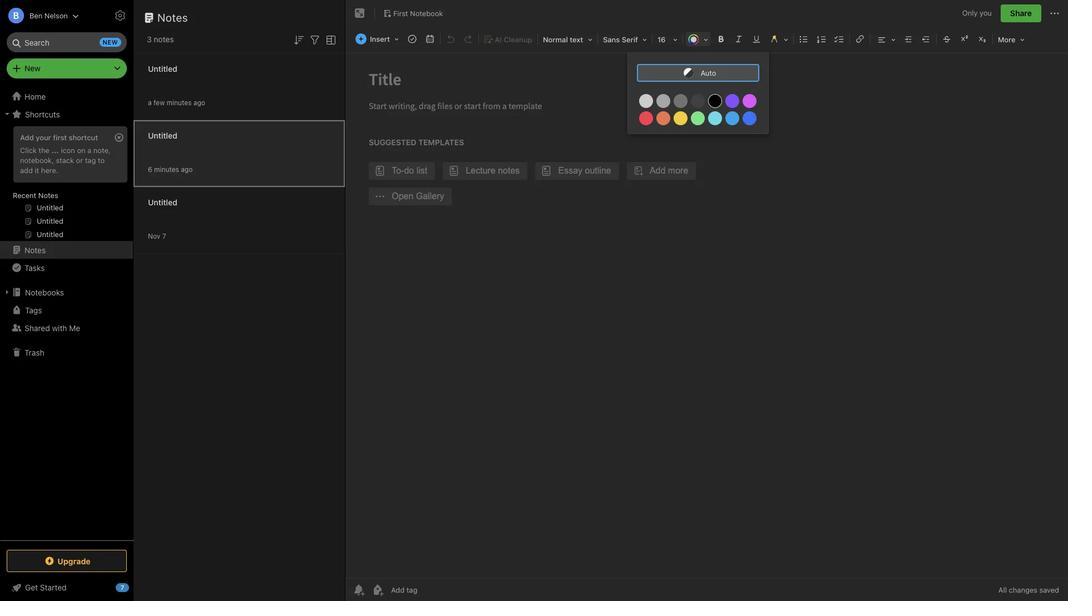 Task type: locate. For each thing, give the bounding box(es) containing it.
your
[[36, 133, 51, 142]]

note window element
[[346, 0, 1069, 601]]

expand notebooks image
[[3, 288, 12, 297]]

Add tag field
[[390, 585, 474, 595]]

minutes right 6
[[154, 165, 179, 173]]

untitled down 6 minutes ago
[[148, 197, 177, 207]]

checklist image
[[832, 31, 848, 47]]

saved
[[1040, 586, 1060, 595]]

tags button
[[0, 301, 133, 319]]

1 horizontal spatial a
[[148, 98, 152, 107]]

minutes
[[167, 98, 192, 107], [154, 165, 179, 173]]

first
[[53, 133, 67, 142]]

first notebook button
[[380, 6, 447, 21]]

underline image
[[749, 31, 765, 47]]

untitled
[[148, 64, 177, 73], [148, 131, 177, 140], [148, 197, 177, 207]]

task image
[[405, 31, 420, 47]]

share
[[1011, 8, 1033, 18]]

notebooks link
[[0, 283, 133, 301]]

all
[[999, 586, 1008, 595]]

the
[[39, 146, 50, 155]]

ago right the few
[[194, 98, 205, 107]]

tree
[[0, 87, 134, 540]]

ben nelson
[[30, 11, 68, 20]]

shortcuts button
[[0, 105, 133, 123]]

nov
[[148, 232, 160, 240]]

Font size field
[[654, 31, 682, 47]]

a
[[148, 98, 152, 107], [87, 146, 91, 155]]

7 right nov
[[162, 232, 166, 240]]

notes up notes
[[158, 11, 188, 24]]

click the ...
[[20, 146, 59, 155]]

recent
[[13, 191, 36, 200]]

3
[[147, 35, 152, 44]]

1 vertical spatial ago
[[181, 165, 193, 173]]

ago
[[194, 98, 205, 107], [181, 165, 193, 173]]

note,
[[93, 146, 111, 155]]

3 untitled from the top
[[148, 197, 177, 207]]

shortcuts
[[25, 109, 60, 119]]

shared
[[24, 323, 50, 333]]

notes
[[154, 35, 174, 44]]

insert link image
[[853, 31, 868, 47]]

1 vertical spatial untitled
[[148, 131, 177, 140]]

add filters image
[[308, 33, 322, 47]]

group containing add your first shortcut
[[0, 123, 133, 246]]

3 notes
[[147, 35, 174, 44]]

0 vertical spatial notes
[[158, 11, 188, 24]]

calendar event image
[[423, 31, 438, 47]]

tree containing home
[[0, 87, 134, 540]]

0 vertical spatial untitled
[[148, 64, 177, 73]]

7
[[162, 232, 166, 240], [121, 584, 124, 591]]

Sort options field
[[292, 32, 306, 47]]

7 left click to collapse 'image' at the bottom of page
[[121, 584, 124, 591]]

2 untitled from the top
[[148, 131, 177, 140]]

here.
[[41, 166, 58, 175]]

tag
[[85, 156, 96, 165]]

0 vertical spatial 7
[[162, 232, 166, 240]]

a right on
[[87, 146, 91, 155]]

0 vertical spatial a
[[148, 98, 152, 107]]

shared with me link
[[0, 319, 133, 337]]

1 vertical spatial a
[[87, 146, 91, 155]]

0 horizontal spatial a
[[87, 146, 91, 155]]

0 horizontal spatial 7
[[121, 584, 124, 591]]

1 horizontal spatial 7
[[162, 232, 166, 240]]

notes right recent
[[38, 191, 58, 200]]

0 vertical spatial ago
[[194, 98, 205, 107]]

group
[[0, 123, 133, 246]]

7 inside help and learning task checklist field
[[121, 584, 124, 591]]

Add filters field
[[308, 32, 322, 47]]

a inside icon on a note, notebook, stack or tag to add it here.
[[87, 146, 91, 155]]

minutes right the few
[[167, 98, 192, 107]]

normal text
[[543, 35, 584, 44]]

nelson
[[44, 11, 68, 20]]

share button
[[1002, 4, 1042, 22]]

1 untitled from the top
[[148, 64, 177, 73]]

2 vertical spatial untitled
[[148, 197, 177, 207]]

shortcut
[[69, 133, 98, 142]]

sans
[[603, 35, 620, 44]]

ago right 6
[[181, 165, 193, 173]]

upgrade button
[[7, 550, 127, 572]]

tasks button
[[0, 259, 133, 277]]

6 minutes ago
[[148, 165, 193, 173]]

2 vertical spatial notes
[[24, 245, 46, 255]]

normal
[[543, 35, 568, 44]]

add your first shortcut
[[20, 133, 98, 142]]

Note Editor text field
[[346, 53, 1069, 578]]

bold image
[[714, 31, 729, 47]]

recent notes
[[13, 191, 58, 200]]

notes
[[158, 11, 188, 24], [38, 191, 58, 200], [24, 245, 46, 255]]

untitled for 7
[[148, 197, 177, 207]]

1 vertical spatial 7
[[121, 584, 124, 591]]

stack
[[56, 156, 74, 165]]

untitled down the few
[[148, 131, 177, 140]]

you
[[980, 8, 993, 17]]

a left the few
[[148, 98, 152, 107]]

expand note image
[[354, 7, 367, 20]]

notebook,
[[20, 156, 54, 165]]

subscript image
[[975, 31, 991, 47]]

icon on a note, notebook, stack or tag to add it here.
[[20, 146, 111, 175]]

new search field
[[14, 32, 121, 52]]

strikethrough image
[[940, 31, 955, 47]]

untitled down notes
[[148, 64, 177, 73]]

nov 7
[[148, 232, 166, 240]]

notes up tasks
[[24, 245, 46, 255]]

0 horizontal spatial ago
[[181, 165, 193, 173]]

to
[[98, 156, 105, 165]]

a few minutes ago
[[148, 98, 205, 107]]

1 vertical spatial notes
[[38, 191, 58, 200]]



Task type: vqa. For each thing, say whether or not it's contained in the screenshot.
ben nelson 'field'
yes



Task type: describe. For each thing, give the bounding box(es) containing it.
new button
[[7, 58, 127, 79]]

View options field
[[322, 32, 338, 47]]

More field
[[995, 31, 1029, 47]]

indent image
[[901, 31, 917, 47]]

auto button
[[637, 64, 760, 82]]

...
[[51, 146, 59, 155]]

More actions field
[[1049, 4, 1062, 22]]

notebook
[[410, 9, 443, 18]]

or
[[76, 156, 83, 165]]

Help and Learning task checklist field
[[0, 579, 134, 597]]

add a reminder image
[[352, 583, 366, 597]]

new
[[24, 63, 41, 73]]

Search text field
[[14, 32, 119, 52]]

ben
[[30, 11, 42, 20]]

bulleted list image
[[797, 31, 812, 47]]

on
[[77, 146, 86, 155]]

notes inside group
[[38, 191, 58, 200]]

Alignment field
[[872, 31, 900, 47]]

started
[[40, 583, 67, 592]]

click to collapse image
[[129, 581, 138, 594]]

16
[[658, 35, 666, 44]]

6
[[148, 165, 152, 173]]

shared with me
[[24, 323, 80, 333]]

first
[[394, 9, 408, 18]]

upgrade
[[58, 556, 91, 566]]

Highlight field
[[766, 31, 793, 47]]

outdent image
[[919, 31, 935, 47]]

notebooks
[[25, 288, 64, 297]]

new
[[103, 38, 118, 46]]

icon
[[61, 146, 75, 155]]

text
[[570, 35, 584, 44]]

few
[[154, 98, 165, 107]]

first notebook
[[394, 9, 443, 18]]

more
[[999, 35, 1016, 44]]

1 vertical spatial minutes
[[154, 165, 179, 173]]

click
[[20, 146, 37, 155]]

Insert field
[[353, 31, 403, 47]]

1 horizontal spatial ago
[[194, 98, 205, 107]]

me
[[69, 323, 80, 333]]

auto
[[701, 68, 717, 77]]

with
[[52, 323, 67, 333]]

changes
[[1010, 586, 1038, 595]]

tags
[[25, 305, 42, 315]]

settings image
[[114, 9, 127, 22]]

add
[[20, 166, 33, 175]]

Font color field
[[685, 31, 713, 47]]

home
[[24, 92, 46, 101]]

sans serif
[[603, 35, 639, 44]]

get
[[25, 583, 38, 592]]

notes link
[[0, 241, 133, 259]]

insert
[[370, 35, 390, 43]]

serif
[[622, 35, 639, 44]]

numbered list image
[[814, 31, 830, 47]]

untitled for few
[[148, 64, 177, 73]]

Font family field
[[600, 31, 651, 47]]

notes inside notes link
[[24, 245, 46, 255]]

add
[[20, 133, 34, 142]]

trash
[[24, 348, 44, 357]]

only
[[963, 8, 978, 17]]

only you
[[963, 8, 993, 17]]

tasks
[[24, 263, 45, 273]]

trash link
[[0, 344, 133, 361]]

home link
[[0, 87, 134, 105]]

get started
[[25, 583, 67, 592]]

more actions image
[[1049, 7, 1062, 20]]

0 vertical spatial minutes
[[167, 98, 192, 107]]

it
[[35, 166, 39, 175]]

Heading level field
[[539, 31, 597, 47]]

superscript image
[[958, 31, 973, 47]]

Account field
[[0, 4, 79, 27]]

italic image
[[732, 31, 747, 47]]

add tag image
[[371, 583, 385, 597]]

all changes saved
[[999, 586, 1060, 595]]



